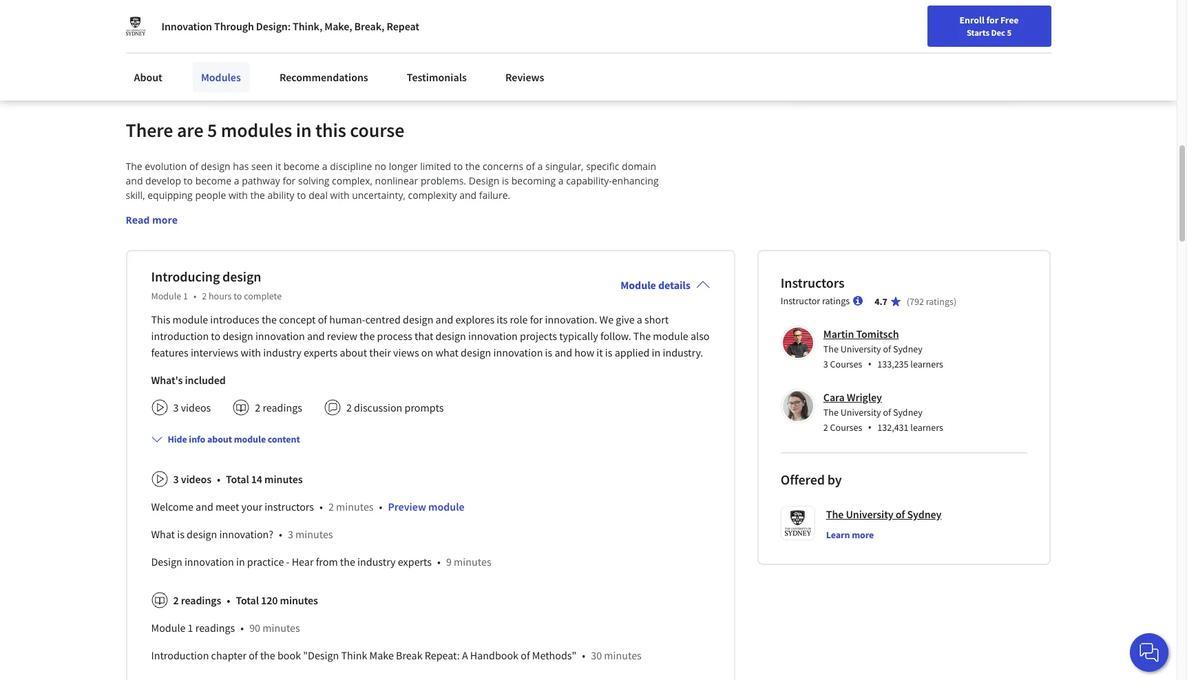 Task type: locate. For each thing, give the bounding box(es) containing it.
design up the failure.
[[469, 174, 500, 187]]

for
[[987, 14, 999, 26], [283, 174, 296, 187], [530, 313, 543, 326]]

instructor
[[781, 295, 821, 307]]

in inside 'this module introduces the concept of human-centred design and explores its role for innovation. we give a short introduction to design innovation and review the process that design innovation projects typically follow. the module also features interviews with industry experts about their views on what design innovation is and how it is applied in industry.'
[[652, 346, 661, 359]]

module 1 readings • 90 minutes
[[151, 621, 300, 635]]

1 horizontal spatial industry
[[358, 555, 396, 569]]

performance
[[315, 32, 374, 46]]

5
[[1008, 27, 1012, 38], [207, 118, 217, 142]]

the inside the evolution of design has seen it become a discipline no longer limited to the concerns of a singular, specific domain and develop to become a pathway for solving complex, nonlinear problems. design is becoming a capability-enhancing skill, equipping people with the ability to deal with uncertainty, complexity and failure.
[[126, 160, 142, 173]]

more inside button
[[852, 529, 874, 541]]

0 vertical spatial university
[[841, 343, 882, 355]]

0 vertical spatial review
[[376, 32, 407, 46]]

minutes right 9
[[454, 555, 492, 569]]

hide info about module content
[[168, 433, 300, 446]]

0 vertical spatial learners
[[911, 358, 944, 370]]

readings up module 1 readings • 90 minutes
[[181, 594, 221, 607]]

learners inside cara wrigley the university of sydney 2 courses • 132,431 learners
[[911, 421, 944, 434]]

about inside 'this module introduces the concept of human-centred design and explores its role for innovation. we give a short introduction to design innovation and review the process that design innovation projects typically follow. the module also features interviews with industry experts about their views on what design innovation is and how it is applied in industry.'
[[340, 346, 367, 359]]

1 horizontal spatial for
[[530, 313, 543, 326]]

0 horizontal spatial 2 readings
[[173, 594, 221, 607]]

0 horizontal spatial ratings
[[823, 295, 850, 307]]

module up introduction on the left
[[173, 313, 208, 326]]

design down what
[[151, 555, 182, 569]]

•
[[194, 290, 196, 302], [868, 357, 872, 372], [868, 420, 872, 435], [217, 472, 221, 486], [320, 500, 323, 514], [379, 500, 383, 514], [279, 528, 282, 541], [438, 555, 441, 569], [227, 594, 230, 607], [241, 621, 244, 635], [582, 649, 586, 663]]

0 horizontal spatial on
[[187, 32, 199, 46]]

readings up content
[[263, 401, 302, 415]]

it right share
[[178, 32, 184, 46]]

about
[[134, 70, 163, 84]]

1 horizontal spatial more
[[852, 529, 874, 541]]

1
[[183, 290, 188, 302], [188, 621, 193, 635]]

capability-
[[566, 174, 612, 187]]

ratings right 792
[[926, 295, 954, 308]]

it right the seen
[[275, 160, 281, 173]]

minutes left preview
[[336, 500, 374, 514]]

0 vertical spatial become
[[284, 160, 320, 173]]

becoming
[[512, 174, 556, 187]]

university up learn more
[[846, 508, 894, 521]]

design up what
[[436, 329, 466, 343]]

your down linkedin at the left top of page
[[292, 32, 313, 46]]

and left the failure.
[[460, 189, 477, 202]]

introduction
[[151, 329, 209, 343]]

30
[[591, 649, 602, 663]]

preview
[[388, 500, 426, 514]]

design
[[469, 174, 500, 187], [151, 555, 182, 569]]

university down 'wrigley'
[[841, 406, 882, 419]]

1 horizontal spatial become
[[284, 160, 320, 173]]

hide
[[168, 433, 187, 446]]

0 vertical spatial about
[[340, 346, 367, 359]]

is
[[502, 174, 509, 187], [545, 346, 553, 359], [606, 346, 613, 359], [177, 528, 185, 541]]

design:
[[256, 19, 291, 33]]

views
[[393, 346, 419, 359]]

make,
[[325, 19, 352, 33]]

0 vertical spatial for
[[987, 14, 999, 26]]

learners
[[911, 358, 944, 370], [911, 421, 944, 434]]

university inside martin tomitsch the university of sydney 3 courses • 133,235 learners
[[841, 343, 882, 355]]

and right media
[[261, 32, 279, 46]]

in right applied
[[652, 346, 661, 359]]

0 horizontal spatial more
[[152, 213, 178, 226]]

to up interviews
[[211, 329, 221, 343]]

1 vertical spatial on
[[422, 346, 434, 359]]

to inside add this credential to your linkedin profile, resume, or cv share it on social media and in your performance review
[[238, 16, 247, 29]]

0 horizontal spatial for
[[283, 174, 296, 187]]

courses down martin
[[831, 358, 863, 370]]

of inside "link"
[[896, 508, 906, 521]]

limited
[[420, 160, 451, 173]]

2 horizontal spatial it
[[597, 346, 603, 359]]

to inside 'this module introduces the concept of human-centred design and explores its role for innovation. we give a short introduction to design innovation and review the process that design innovation projects typically follow. the module also features interviews with industry experts about their views on what design innovation is and how it is applied in industry.'
[[211, 329, 221, 343]]

0 vertical spatial on
[[187, 32, 199, 46]]

design left has
[[201, 160, 231, 173]]

the inside cara wrigley the university of sydney 2 courses • 132,431 learners
[[824, 406, 839, 419]]

1 horizontal spatial about
[[340, 346, 367, 359]]

1 vertical spatial 3 videos
[[173, 472, 212, 486]]

innovation
[[256, 329, 305, 343], [469, 329, 518, 343], [494, 346, 543, 359], [185, 555, 234, 569]]

this right add
[[170, 16, 187, 29]]

0 horizontal spatial review
[[327, 329, 358, 343]]

module details
[[621, 278, 691, 292]]

to up media
[[238, 16, 247, 29]]

1 horizontal spatial experts
[[398, 555, 432, 569]]

industry inside hide info about module content region
[[358, 555, 396, 569]]

instructors
[[265, 500, 314, 514]]

of inside cara wrigley the university of sydney 2 courses • 132,431 learners
[[884, 406, 892, 419]]

more down equipping on the left of page
[[152, 213, 178, 226]]

hide info about module content region
[[151, 460, 710, 681]]

0 horizontal spatial it
[[178, 32, 184, 46]]

1 vertical spatial total
[[236, 594, 259, 607]]

total for total 14 minutes
[[226, 472, 249, 486]]

modules link
[[193, 62, 249, 92]]

courses inside martin tomitsch the university of sydney 3 courses • 133,235 learners
[[831, 358, 863, 370]]

0 vertical spatial design
[[469, 174, 500, 187]]

for up "dec"
[[987, 14, 999, 26]]

innovation?
[[219, 528, 274, 541]]

3 videos up welcome
[[173, 472, 212, 486]]

design inside the evolution of design has seen it become a discipline no longer limited to the concerns of a singular, specific domain and develop to become a pathway for solving complex, nonlinear problems. design is becoming a capability-enhancing skill, equipping people with the ability to deal with uncertainty, complexity and failure.
[[201, 160, 231, 173]]

the right from
[[340, 555, 355, 569]]

industry.
[[663, 346, 704, 359]]

2 3 videos from the top
[[173, 472, 212, 486]]

0 vertical spatial 5
[[1008, 27, 1012, 38]]

content
[[268, 433, 300, 446]]

1 horizontal spatial review
[[376, 32, 407, 46]]

problems.
[[421, 174, 466, 187]]

share
[[149, 32, 176, 46]]

videos down the what's included
[[181, 401, 211, 415]]

• inside cara wrigley the university of sydney 2 courses • 132,431 learners
[[868, 420, 872, 435]]

2 vertical spatial sydney
[[908, 508, 942, 521]]

sydney inside martin tomitsch the university of sydney 3 courses • 133,235 learners
[[894, 343, 923, 355]]

in inside hide info about module content region
[[236, 555, 245, 569]]

what
[[436, 346, 459, 359]]

None search field
[[196, 9, 527, 36]]

more right learn
[[852, 529, 874, 541]]

total for total 120 minutes
[[236, 594, 259, 607]]

0 vertical spatial it
[[178, 32, 184, 46]]

• left 90
[[241, 621, 244, 635]]

• up meet
[[217, 472, 221, 486]]

1 inside hide info about module content region
[[188, 621, 193, 635]]

0 vertical spatial sydney
[[894, 343, 923, 355]]

1 vertical spatial 5
[[207, 118, 217, 142]]

the
[[126, 160, 142, 173], [634, 329, 651, 343], [824, 343, 839, 355], [824, 406, 839, 419], [827, 508, 844, 521]]

1 vertical spatial for
[[283, 174, 296, 187]]

2 readings up content
[[255, 401, 302, 415]]

for up projects
[[530, 313, 543, 326]]

1 learners from the top
[[911, 358, 944, 370]]

university inside cara wrigley the university of sydney 2 courses • 132,431 learners
[[841, 406, 882, 419]]

innovation down what is design innovation? • 3 minutes at the left bottom of page
[[185, 555, 234, 569]]

there
[[126, 118, 173, 142]]

3 videos down the what's included
[[173, 401, 211, 415]]

1 vertical spatial 2 readings
[[173, 594, 221, 607]]

introducing
[[151, 268, 220, 285]]

1 vertical spatial it
[[275, 160, 281, 173]]

sydney inside cara wrigley the university of sydney 2 courses • 132,431 learners
[[894, 406, 923, 419]]

tomitsch
[[857, 327, 899, 341]]

its
[[497, 313, 508, 326]]

0 horizontal spatial design
[[151, 555, 182, 569]]

industry right from
[[358, 555, 396, 569]]

module for module 1 readings • 90 minutes
[[151, 621, 186, 635]]

complexity
[[408, 189, 457, 202]]

1 horizontal spatial on
[[422, 346, 434, 359]]

2 learners from the top
[[911, 421, 944, 434]]

learners inside martin tomitsch the university of sydney 3 courses • 133,235 learners
[[911, 358, 944, 370]]

5 right "dec"
[[1008, 27, 1012, 38]]

1 vertical spatial review
[[327, 329, 358, 343]]

module inside region
[[151, 621, 186, 635]]

martin tomitsch image
[[783, 328, 814, 358]]

2 readings up module 1 readings • 90 minutes
[[173, 594, 221, 607]]

discipline
[[330, 160, 372, 173]]

innovation inside hide info about module content region
[[185, 555, 234, 569]]

0 vertical spatial 2 readings
[[255, 401, 302, 415]]

• right instructors
[[320, 500, 323, 514]]

process
[[377, 329, 413, 343]]

with
[[229, 189, 248, 202], [330, 189, 350, 202], [241, 346, 261, 359]]

the up skill,
[[126, 160, 142, 173]]

testimonials
[[407, 70, 467, 84]]

0 horizontal spatial this
[[170, 16, 187, 29]]

deal
[[309, 189, 328, 202]]

we
[[600, 313, 614, 326]]

module for module details
[[621, 278, 656, 292]]

experts inside 'this module introduces the concept of human-centred design and explores its role for innovation. we give a short introduction to design innovation and review the process that design innovation projects typically follow. the module also features interviews with industry experts about their views on what design innovation is and how it is applied in industry.'
[[304, 346, 338, 359]]

readings up chapter
[[195, 621, 235, 635]]

0 horizontal spatial about
[[207, 433, 232, 446]]

what is design innovation? • 3 minutes
[[151, 528, 333, 541]]

1 vertical spatial experts
[[398, 555, 432, 569]]

1 vertical spatial videos
[[181, 472, 212, 486]]

evolution
[[145, 160, 187, 173]]

2 courses from the top
[[831, 421, 863, 434]]

cara wrigley image
[[783, 391, 814, 421]]

ratings
[[823, 295, 850, 307], [926, 295, 954, 308]]

0 vertical spatial 1
[[183, 290, 188, 302]]

learners right 133,235
[[911, 358, 944, 370]]

the
[[466, 160, 480, 173], [250, 189, 265, 202], [262, 313, 277, 326], [360, 329, 375, 343], [340, 555, 355, 569], [260, 649, 275, 663]]

total left the 120
[[236, 594, 259, 607]]

learners right 132,431
[[911, 421, 944, 434]]

preview module link
[[388, 500, 465, 514]]

the down 'cara'
[[824, 406, 839, 419]]

included
[[185, 373, 226, 387]]

for up ability
[[283, 174, 296, 187]]

the up learn
[[827, 508, 844, 521]]

of
[[189, 160, 199, 173], [526, 160, 535, 173], [318, 313, 327, 326], [884, 343, 892, 355], [884, 406, 892, 419], [896, 508, 906, 521], [249, 649, 258, 663], [521, 649, 530, 663]]

ratings down instructors
[[823, 295, 850, 307]]

courses inside cara wrigley the university of sydney 2 courses • 132,431 learners
[[831, 421, 863, 434]]

university down martin tomitsch "link"
[[841, 343, 882, 355]]

repeat:
[[425, 649, 460, 663]]

become up the solving
[[284, 160, 320, 173]]

profile,
[[315, 16, 347, 29]]

to up problems.
[[454, 160, 463, 173]]

1 vertical spatial courses
[[831, 421, 863, 434]]

2 vertical spatial it
[[597, 346, 603, 359]]

short
[[645, 313, 669, 326]]

enhancing
[[612, 174, 659, 187]]

about
[[340, 346, 367, 359], [207, 433, 232, 446]]

2 vertical spatial your
[[242, 500, 262, 514]]

1 courses from the top
[[831, 358, 863, 370]]

1 horizontal spatial it
[[275, 160, 281, 173]]

on left social
[[187, 32, 199, 46]]

review down human-
[[327, 329, 358, 343]]

2 inside introducing design module 1 • 2 hours to complete
[[202, 290, 207, 302]]

0 vertical spatial total
[[226, 472, 249, 486]]

hours
[[209, 290, 232, 302]]

2 horizontal spatial for
[[987, 14, 999, 26]]

module inside introducing design module 1 • 2 hours to complete
[[151, 290, 181, 302]]

in left 'practice'
[[236, 555, 245, 569]]

and left meet
[[196, 500, 213, 514]]

2 up introduction
[[173, 594, 179, 607]]

2 videos from the top
[[181, 472, 212, 486]]

1 vertical spatial become
[[195, 174, 232, 187]]

this up the discipline
[[316, 118, 346, 142]]

sydney for wrigley
[[894, 406, 923, 419]]

videos
[[181, 401, 211, 415], [181, 472, 212, 486]]

for inside the evolution of design has seen it become a discipline no longer limited to the concerns of a singular, specific domain and develop to become a pathway for solving complex, nonlinear problems. design is becoming a capability-enhancing skill, equipping people with the ability to deal with uncertainty, complexity and failure.
[[283, 174, 296, 187]]

design inside hide info about module content region
[[151, 555, 182, 569]]

0 horizontal spatial experts
[[304, 346, 338, 359]]

module up this
[[151, 290, 181, 302]]

experts down concept
[[304, 346, 338, 359]]

1 vertical spatial university
[[841, 406, 882, 419]]

0 horizontal spatial industry
[[263, 346, 302, 359]]

2 up hide info about module content
[[255, 401, 261, 415]]

to right hours
[[234, 290, 242, 302]]

0 vertical spatial more
[[152, 213, 178, 226]]

0 vertical spatial 3 videos
[[173, 401, 211, 415]]

1 horizontal spatial design
[[469, 174, 500, 187]]

2 vertical spatial for
[[530, 313, 543, 326]]

0 vertical spatial videos
[[181, 401, 211, 415]]

2 left hours
[[202, 290, 207, 302]]

review down or
[[376, 32, 407, 46]]

1 vertical spatial more
[[852, 529, 874, 541]]

2
[[202, 290, 207, 302], [255, 401, 261, 415], [347, 401, 352, 415], [824, 421, 829, 434], [329, 500, 334, 514], [173, 594, 179, 607]]

• left 133,235
[[868, 357, 872, 372]]

-
[[286, 555, 290, 569]]

your inside hide info about module content region
[[242, 500, 262, 514]]

is right what
[[177, 528, 185, 541]]

your right meet
[[242, 500, 262, 514]]

media
[[230, 32, 259, 46]]

module inside dropdown button
[[234, 433, 266, 446]]

1 vertical spatial industry
[[358, 555, 396, 569]]

instructors
[[781, 274, 845, 291]]

120
[[261, 594, 278, 607]]

2 inside cara wrigley the university of sydney 2 courses • 132,431 learners
[[824, 421, 829, 434]]

1 down introducing
[[183, 290, 188, 302]]

centred
[[366, 313, 401, 326]]

martin tomitsch link
[[824, 327, 899, 341]]

1 vertical spatial sydney
[[894, 406, 923, 419]]

1 vertical spatial design
[[151, 555, 182, 569]]

0 vertical spatial courses
[[831, 358, 863, 370]]

of inside 'this module introduces the concept of human-centred design and explores its role for innovation. we give a short introduction to design innovation and review the process that design innovation projects typically follow. the module also features interviews with industry experts about their views on what design innovation is and how it is applied in industry.'
[[318, 313, 327, 326]]

• left 132,431
[[868, 420, 872, 435]]

0 vertical spatial this
[[170, 16, 187, 29]]

module up introduction
[[151, 621, 186, 635]]

1 vertical spatial your
[[292, 32, 313, 46]]

info about module content element
[[146, 421, 710, 681]]

human-
[[329, 313, 366, 326]]

on
[[187, 32, 199, 46], [422, 346, 434, 359]]

2 vertical spatial university
[[846, 508, 894, 521]]

5 right are
[[207, 118, 217, 142]]

about inside dropdown button
[[207, 433, 232, 446]]

the university of sydney
[[827, 508, 942, 521]]

design inside introducing design module 1 • 2 hours to complete
[[223, 268, 261, 285]]

make
[[370, 649, 394, 663]]

cv
[[401, 16, 413, 29]]

2 down 'cara'
[[824, 421, 829, 434]]

1 horizontal spatial 5
[[1008, 27, 1012, 38]]

1 vertical spatial about
[[207, 433, 232, 446]]

innovation down concept
[[256, 329, 305, 343]]

it inside 'this module introduces the concept of human-centred design and explores its role for innovation. we give a short introduction to design innovation and review the process that design innovation projects typically follow. the module also features interviews with industry experts about their views on what design innovation is and how it is applied in industry.'
[[597, 346, 603, 359]]

1 vertical spatial 1
[[188, 621, 193, 635]]

and up skill,
[[126, 174, 143, 187]]

more inside button
[[152, 213, 178, 226]]

is down concerns
[[502, 174, 509, 187]]

0 vertical spatial readings
[[263, 401, 302, 415]]

and down concept
[[307, 329, 325, 343]]

design down meet
[[187, 528, 217, 541]]

review
[[376, 32, 407, 46], [327, 329, 358, 343]]

longer
[[389, 160, 418, 173]]

module left content
[[234, 433, 266, 446]]

1 vertical spatial learners
[[911, 421, 944, 434]]

0 vertical spatial industry
[[263, 346, 302, 359]]

in
[[281, 32, 290, 46], [296, 118, 312, 142], [652, 346, 661, 359], [236, 555, 245, 569]]

and inside add this credential to your linkedin profile, resume, or cv share it on social media and in your performance review
[[261, 32, 279, 46]]

0 vertical spatial experts
[[304, 346, 338, 359]]

it right how
[[597, 346, 603, 359]]

1 vertical spatial this
[[316, 118, 346, 142]]



Task type: describe. For each thing, give the bounding box(es) containing it.
• inside introducing design module 1 • 2 hours to complete
[[194, 290, 196, 302]]

learn
[[827, 529, 851, 541]]

• total 14 minutes
[[217, 472, 303, 486]]

university for wrigley
[[841, 406, 882, 419]]

pathway
[[242, 174, 280, 187]]

concerns
[[483, 160, 524, 173]]

to left deal
[[297, 189, 306, 202]]

2 readings inside hide info about module content region
[[173, 594, 221, 607]]

or
[[389, 16, 399, 29]]

innovation down projects
[[494, 346, 543, 359]]

for inside the enroll for free starts dec 5
[[987, 14, 999, 26]]

what
[[151, 528, 175, 541]]

interviews
[[191, 346, 239, 359]]

testimonials link
[[399, 62, 475, 92]]

features
[[151, 346, 189, 359]]

free
[[1001, 14, 1019, 26]]

course
[[350, 118, 405, 142]]

add
[[149, 16, 167, 29]]

on inside 'this module introduces the concept of human-centred design and explores its role for innovation. we give a short introduction to design innovation and review the process that design innovation projects typically follow. the module also features interviews with industry experts about their views on what design innovation is and how it is applied in industry.'
[[422, 346, 434, 359]]

4.7
[[875, 295, 888, 308]]

courses for martin
[[831, 358, 863, 370]]

prompts
[[405, 401, 444, 415]]

the inside martin tomitsch the university of sydney 3 courses • 133,235 learners
[[824, 343, 839, 355]]

a inside 'this module introduces the concept of human-centred design and explores its role for innovation. we give a short introduction to design innovation and review the process that design innovation projects typically follow. the module also features interviews with industry experts about their views on what design innovation is and how it is applied in industry.'
[[637, 313, 643, 326]]

domain
[[622, 160, 657, 173]]

(
[[907, 295, 910, 308]]

for inside 'this module introduces the concept of human-centred design and explores its role for innovation. we give a short introduction to design innovation and review the process that design innovation projects typically follow. the module also features interviews with industry experts about their views on what design innovation is and how it is applied in industry.'
[[530, 313, 543, 326]]

sydney inside "link"
[[908, 508, 942, 521]]

and left explores
[[436, 313, 454, 326]]

learners for wrigley
[[911, 421, 944, 434]]

in inside add this credential to your linkedin profile, resume, or cv share it on social media and in your performance review
[[281, 32, 290, 46]]

0 horizontal spatial become
[[195, 174, 232, 187]]

module up industry.
[[653, 329, 689, 343]]

ability
[[268, 189, 295, 202]]

info
[[189, 433, 205, 446]]

3 down the what's
[[173, 401, 179, 415]]

what's
[[151, 373, 183, 387]]

14
[[251, 472, 262, 486]]

design down introduces
[[223, 329, 253, 343]]

no
[[375, 160, 387, 173]]

learn more
[[827, 529, 874, 541]]

to up equipping on the left of page
[[184, 174, 193, 187]]

chapter
[[211, 649, 247, 663]]

credential
[[189, 16, 235, 29]]

cara wrigley the university of sydney 2 courses • 132,431 learners
[[824, 390, 944, 435]]

linkedin
[[273, 16, 312, 29]]

methods"
[[532, 649, 577, 663]]

"design
[[303, 649, 339, 663]]

industry inside 'this module introduces the concept of human-centred design and explores its role for innovation. we give a short introduction to design innovation and review the process that design innovation projects typically follow. the module also features interviews with industry experts about their views on what design innovation is and how it is applied in industry.'
[[263, 346, 302, 359]]

design inside the evolution of design has seen it become a discipline no longer limited to the concerns of a singular, specific domain and develop to become a pathway for solving complex, nonlinear problems. design is becoming a capability-enhancing skill, equipping people with the ability to deal with uncertainty, complexity and failure.
[[469, 174, 500, 187]]

9
[[446, 555, 452, 569]]

the evolution of design has seen it become a discipline no longer limited to the concerns of a singular, specific domain and develop to become a pathway for solving complex, nonlinear problems. design is becoming a capability-enhancing skill, equipping people with the ability to deal with uncertainty, complexity and failure.
[[126, 160, 662, 202]]

the inside "link"
[[827, 508, 844, 521]]

introducing design module 1 • 2 hours to complete
[[151, 268, 282, 302]]

welcome and meet your instructors • 2 minutes • preview module
[[151, 500, 465, 514]]

meet
[[216, 500, 239, 514]]

is inside hide info about module content region
[[177, 528, 185, 541]]

a down has
[[234, 174, 239, 187]]

enroll
[[960, 14, 985, 26]]

review inside 'this module introduces the concept of human-centred design and explores its role for innovation. we give a short introduction to design innovation and review the process that design innovation projects typically follow. the module also features interviews with industry experts about their views on what design innovation is and how it is applied in industry.'
[[327, 329, 358, 343]]

practice
[[247, 555, 284, 569]]

review inside add this credential to your linkedin profile, resume, or cv share it on social media and in your performance review
[[376, 32, 407, 46]]

solving
[[298, 174, 330, 187]]

read
[[126, 213, 150, 226]]

martin tomitsch the university of sydney 3 courses • 133,235 learners
[[824, 327, 944, 372]]

more for learn more
[[852, 529, 874, 541]]

modules
[[201, 70, 241, 84]]

1 horizontal spatial 2 readings
[[255, 401, 302, 415]]

3 down instructors
[[288, 528, 293, 541]]

english
[[913, 16, 947, 29]]

are
[[177, 118, 204, 142]]

design inside hide info about module content region
[[187, 528, 217, 541]]

experts inside hide info about module content region
[[398, 555, 432, 569]]

minutes right 90
[[263, 621, 300, 635]]

1 3 videos from the top
[[173, 401, 211, 415]]

seen
[[251, 160, 273, 173]]

of inside martin tomitsch the university of sydney 3 courses • 133,235 learners
[[884, 343, 892, 355]]

is down projects
[[545, 346, 553, 359]]

introduces
[[210, 313, 260, 326]]

3 up welcome
[[173, 472, 179, 486]]

social
[[201, 32, 228, 46]]

the down pathway
[[250, 189, 265, 202]]

repeat
[[387, 19, 420, 33]]

2 vertical spatial readings
[[195, 621, 235, 635]]

reviews
[[506, 70, 545, 84]]

role
[[510, 313, 528, 326]]

instructor ratings
[[781, 295, 850, 307]]

2 left discussion
[[347, 401, 352, 415]]

is inside the evolution of design has seen it become a discipline no longer limited to the concerns of a singular, specific domain and develop to become a pathway for solving complex, nonlinear problems. design is becoming a capability-enhancing skill, equipping people with the ability to deal with uncertainty, complexity and failure.
[[502, 174, 509, 187]]

• left 9
[[438, 555, 441, 569]]

offered
[[781, 471, 825, 488]]

explores
[[456, 313, 495, 326]]

skill,
[[126, 189, 145, 202]]

show notifications image
[[991, 17, 1008, 34]]

how
[[575, 346, 595, 359]]

wrigley
[[847, 390, 882, 404]]

a down the singular,
[[559, 174, 564, 187]]

on inside add this credential to your linkedin profile, resume, or cv share it on social media and in your performance review
[[187, 32, 199, 46]]

starts
[[967, 27, 990, 38]]

courses for cara
[[831, 421, 863, 434]]

minutes right 30
[[604, 649, 642, 663]]

design up that at the left of the page
[[403, 313, 434, 326]]

)
[[954, 295, 957, 308]]

3 inside martin tomitsch the university of sydney 3 courses • 133,235 learners
[[824, 358, 829, 370]]

complex,
[[332, 174, 373, 187]]

with down "complex," at top left
[[330, 189, 350, 202]]

reviews link
[[497, 62, 553, 92]]

martin
[[824, 327, 855, 341]]

innovation
[[162, 19, 212, 33]]

• down instructors
[[279, 528, 282, 541]]

innovation down its
[[469, 329, 518, 343]]

132,431
[[878, 421, 909, 434]]

by
[[828, 471, 842, 488]]

• up module 1 readings • 90 minutes
[[227, 594, 230, 607]]

give
[[616, 313, 635, 326]]

the left concerns
[[466, 160, 480, 173]]

design right what
[[461, 346, 491, 359]]

typically
[[560, 329, 599, 343]]

think,
[[293, 19, 323, 33]]

5 inside the enroll for free starts dec 5
[[1008, 27, 1012, 38]]

the up their
[[360, 329, 375, 343]]

module inside region
[[429, 500, 465, 514]]

0 horizontal spatial 5
[[207, 118, 217, 142]]

it inside the evolution of design has seen it become a discipline no longer limited to the concerns of a singular, specific domain and develop to become a pathway for solving complex, nonlinear problems. design is becoming a capability-enhancing skill, equipping people with the ability to deal with uncertainty, complexity and failure.
[[275, 160, 281, 173]]

welcome
[[151, 500, 194, 514]]

details
[[659, 278, 691, 292]]

coursera career certificate image
[[791, 0, 1021, 88]]

is down follow.
[[606, 346, 613, 359]]

read more button
[[126, 213, 178, 227]]

and left how
[[555, 346, 573, 359]]

1 horizontal spatial ratings
[[926, 295, 954, 308]]

and inside hide info about module content region
[[196, 500, 213, 514]]

learners for tomitsch
[[911, 358, 944, 370]]

the down complete on the top left of the page
[[262, 313, 277, 326]]

learn more button
[[827, 528, 874, 542]]

with inside 'this module introduces the concept of human-centred design and explores its role for innovation. we give a short introduction to design innovation and review the process that design innovation projects typically follow. the module also features interviews with industry experts about their views on what design innovation is and how it is applied in industry.'
[[241, 346, 261, 359]]

1 horizontal spatial this
[[316, 118, 346, 142]]

a up becoming
[[538, 160, 543, 173]]

university for tomitsch
[[841, 343, 882, 355]]

in right modules
[[296, 118, 312, 142]]

a up the solving
[[322, 160, 328, 173]]

videos inside hide info about module content region
[[181, 472, 212, 486]]

this inside add this credential to your linkedin profile, resume, or cv share it on social media and in your performance review
[[170, 16, 187, 29]]

the university of sydney image
[[126, 17, 145, 36]]

1 vertical spatial readings
[[181, 594, 221, 607]]

minutes right the 120
[[280, 594, 318, 607]]

the inside 'this module introduces the concept of human-centred design and explores its role for innovation. we give a short introduction to design innovation and review the process that design innovation projects typically follow. the module also features interviews with industry experts about their views on what design innovation is and how it is applied in industry.'
[[634, 329, 651, 343]]

2 discussion prompts
[[347, 401, 444, 415]]

innovation through design: think, make, break, repeat
[[162, 19, 420, 33]]

chat with us image
[[1139, 642, 1161, 664]]

1 videos from the top
[[181, 401, 211, 415]]

the university of sydney link
[[827, 506, 942, 523]]

about link
[[126, 62, 171, 92]]

what's included
[[151, 373, 226, 387]]

• left preview
[[379, 500, 383, 514]]

1 inside introducing design module 1 • 2 hours to complete
[[183, 290, 188, 302]]

( 792 ratings )
[[907, 295, 957, 308]]

minutes down welcome and meet your instructors • 2 minutes • preview module
[[296, 528, 333, 541]]

more for read more
[[152, 213, 178, 226]]

the left book
[[260, 649, 275, 663]]

sydney for tomitsch
[[894, 343, 923, 355]]

it inside add this credential to your linkedin profile, resume, or cv share it on social media and in your performance review
[[178, 32, 184, 46]]

3 videos inside hide info about module content region
[[173, 472, 212, 486]]

• inside martin tomitsch the university of sydney 3 courses • 133,235 learners
[[868, 357, 872, 372]]

this module introduces the concept of human-centred design and explores its role for innovation. we give a short introduction to design innovation and review the process that design innovation projects typically follow. the module also features interviews with industry experts about their views on what design innovation is and how it is applied in industry.
[[151, 313, 710, 359]]

recommendations
[[280, 70, 368, 84]]

university inside "link"
[[846, 508, 894, 521]]

to inside introducing design module 1 • 2 hours to complete
[[234, 290, 242, 302]]

minutes right 14
[[265, 472, 303, 486]]

handbook
[[470, 649, 519, 663]]

from
[[316, 555, 338, 569]]

with down pathway
[[229, 189, 248, 202]]

design innovation in practice - hear from the industry experts • 9 minutes
[[151, 555, 492, 569]]

2 right instructors
[[329, 500, 334, 514]]

• left 30
[[582, 649, 586, 663]]

0 vertical spatial your
[[249, 16, 270, 29]]



Task type: vqa. For each thing, say whether or not it's contained in the screenshot.
"is"
yes



